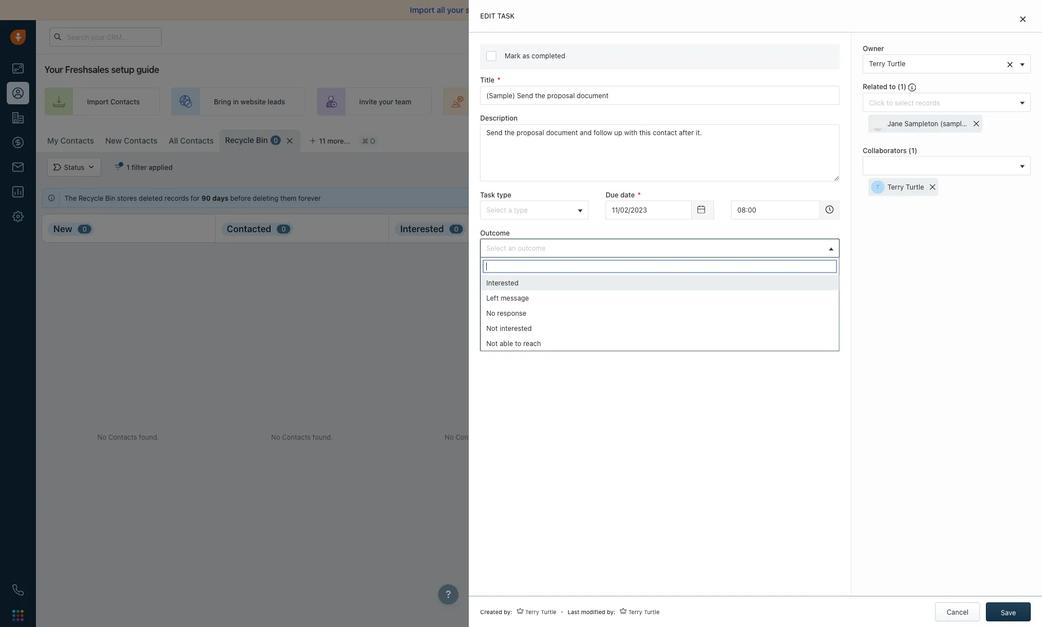 Task type: describe. For each thing, give the bounding box(es) containing it.
route leads to your team link
[[443, 88, 587, 116]]

cards
[[846, 135, 864, 143]]

save button
[[986, 603, 1031, 622]]

(sample)
[[940, 120, 968, 128]]

1 horizontal spatial bin
[[256, 136, 268, 145]]

last
[[568, 610, 580, 616]]

title
[[480, 76, 495, 84]]

guide
[[136, 64, 159, 75]]

customize contact cards
[[782, 135, 864, 143]]

select an outcome
[[486, 244, 546, 252]]

interested
[[500, 325, 532, 332]]

to left start
[[573, 5, 581, 15]]

2 by: from the left
[[607, 610, 616, 616]]

create sales sequence link
[[598, 88, 735, 116]]

1 horizontal spatial sales
[[664, 98, 681, 106]]

task
[[497, 12, 515, 20]]

none search field inside × tab panel
[[483, 260, 837, 273]]

applied
[[149, 163, 173, 171]]

start
[[583, 5, 600, 15]]

⌘ o
[[362, 137, 375, 145]]

due
[[606, 191, 619, 199]]

in
[[233, 98, 239, 106]]

website
[[241, 98, 266, 106]]

0 horizontal spatial interested
[[400, 224, 444, 234]]

scratch.
[[622, 5, 652, 15]]

your down mark as completed
[[534, 98, 549, 106]]

up
[[801, 98, 810, 106]]

your
[[44, 64, 63, 75]]

edit
[[480, 12, 496, 20]]

response
[[497, 309, 527, 317]]

container_wx8msf4aqz5i3rn1 image
[[114, 163, 122, 171]]

interested inside option
[[486, 279, 519, 287]]

list box inside × tab panel
[[481, 275, 839, 351]]

contacts inside button
[[916, 135, 945, 143]]

explore plans
[[830, 33, 874, 41]]

0 for interested
[[454, 225, 459, 233]]

created by:
[[480, 610, 512, 616]]

sampleton
[[905, 120, 939, 128]]

save
[[1001, 609, 1016, 617]]

bring in website leads
[[214, 98, 285, 106]]

import contacts for import contacts button
[[892, 135, 945, 143]]

create sales sequence
[[641, 98, 714, 106]]

-- text field
[[606, 201, 692, 220]]

date
[[620, 191, 635, 199]]

1 horizontal spatial recycle
[[225, 136, 254, 145]]

modified
[[581, 610, 605, 616]]

terry down collaborators ( 1 )
[[888, 183, 904, 191]]

collaborators ( 1 )
[[863, 146, 917, 154]]

before
[[230, 194, 251, 202]]

freshworks switcher image
[[12, 611, 24, 622]]

explore
[[830, 33, 854, 41]]

due date
[[606, 191, 635, 199]]

new for new contacts
[[105, 136, 122, 145]]

your right up
[[811, 98, 826, 106]]

contacts up filter
[[124, 136, 157, 145]]

not interested
[[486, 325, 532, 332]]

2 team from the left
[[550, 98, 567, 106]]

new contacts
[[105, 136, 157, 145]]

terry turtle left last
[[525, 610, 557, 616]]

none text field inside × tab panel
[[731, 201, 820, 220]]

not able to reach option
[[481, 336, 839, 351]]

route
[[486, 98, 505, 106]]

route leads to your team
[[486, 98, 567, 106]]

o
[[370, 137, 375, 145]]

not interested option
[[481, 321, 839, 336]]

customize contact cards button
[[764, 130, 871, 149]]

recycle bin link
[[225, 135, 268, 146]]

2 horizontal spatial 1
[[911, 146, 915, 154]]

0 vertical spatial )
[[904, 83, 906, 91]]

plans
[[856, 33, 874, 41]]

left
[[486, 294, 499, 302]]

close image
[[1020, 16, 1026, 22]]

more...
[[327, 137, 350, 145]]

select for select an outcome
[[486, 244, 506, 252]]

description
[[480, 114, 518, 122]]

your right all
[[447, 5, 464, 15]]

owner
[[863, 45, 884, 53]]

completed
[[532, 52, 565, 60]]

outcome
[[480, 229, 510, 237]]

task type
[[480, 191, 511, 199]]

cancel button
[[935, 603, 980, 622]]

to inside not able to reach option
[[515, 340, 521, 348]]

1 filter applied
[[127, 163, 173, 171]]

× dialog
[[469, 0, 1042, 628]]

select a type button
[[480, 201, 589, 220]]

task
[[480, 191, 495, 199]]

import contacts group
[[877, 130, 970, 149]]

stores
[[117, 194, 137, 202]]

left message
[[486, 294, 529, 302]]

to right related
[[889, 83, 896, 91]]

import contacts for import contacts link
[[87, 98, 140, 106]]

all
[[437, 5, 445, 15]]

select for select a type
[[486, 206, 506, 214]]

contacts right all
[[180, 136, 214, 145]]

select an outcome button
[[480, 239, 840, 258]]

data
[[487, 5, 504, 15]]

0 horizontal spatial bin
[[105, 194, 115, 202]]

for
[[191, 194, 200, 202]]

a
[[508, 206, 512, 214]]

edit task
[[480, 12, 515, 20]]

mark
[[505, 52, 521, 60]]

freshsales
[[65, 64, 109, 75]]

invite your team link
[[317, 88, 432, 116]]

not able to reach
[[486, 340, 541, 348]]

no response
[[486, 309, 527, 317]]



Task type: vqa. For each thing, say whether or not it's contained in the screenshot.
Not corresponding to Not able to reach
yes



Task type: locate. For each thing, give the bounding box(es) containing it.
recycle right the
[[79, 194, 103, 202]]

1 right related
[[901, 83, 904, 91]]

( right collaborators
[[909, 146, 911, 154]]

sequence
[[683, 98, 714, 106]]

contacts down jane sampleton (sample)
[[916, 135, 945, 143]]

related to ( 1 )
[[863, 83, 908, 91]]

11 more... button
[[303, 133, 357, 149]]

1 horizontal spatial import contacts
[[892, 135, 945, 143]]

contacts down setup on the top left of page
[[110, 98, 140, 106]]

sales left data on the top left
[[466, 5, 485, 15]]

2 horizontal spatial import
[[892, 135, 914, 143]]

no
[[486, 309, 495, 317]]

contacts right my
[[60, 136, 94, 145]]

left message option
[[481, 291, 839, 306]]

terry
[[869, 60, 885, 68], [888, 183, 904, 191], [525, 610, 539, 616], [628, 610, 642, 616]]

new down the
[[53, 224, 72, 234]]

0 vertical spatial (
[[898, 83, 901, 91]]

leads inside route leads to your team link
[[506, 98, 524, 106]]

1 vertical spatial bin
[[105, 194, 115, 202]]

sales for import
[[466, 5, 485, 15]]

0 for new
[[82, 225, 87, 233]]

0 vertical spatial new
[[105, 136, 122, 145]]

leads
[[268, 98, 285, 106], [506, 98, 524, 106]]

1 right container_wx8msf4aqz5i3rn1 icon
[[127, 163, 130, 171]]

terry right created by:
[[525, 610, 539, 616]]

2 select from the top
[[486, 244, 506, 252]]

by: right 'modified'
[[607, 610, 616, 616]]

to right able
[[515, 340, 521, 348]]

terry down owner
[[869, 60, 885, 68]]

1 vertical spatial (
[[909, 146, 911, 154]]

terry turtle down collaborators ( 1 )
[[888, 183, 924, 191]]

recycle
[[225, 136, 254, 145], [79, 194, 103, 202]]

Start typing the details about the task… text field
[[480, 124, 840, 182]]

deleting
[[253, 194, 278, 202]]

1 by: from the left
[[504, 610, 512, 616]]

recycle down bring in website leads link
[[225, 136, 254, 145]]

2 vertical spatial import
[[892, 135, 914, 143]]

not left able
[[486, 340, 498, 348]]

0 horizontal spatial sales
[[466, 5, 485, 15]]

mark as completed
[[505, 52, 565, 60]]

select inside dropdown button
[[486, 244, 506, 252]]

bin left stores
[[105, 194, 115, 202]]

the recycle bin stores deleted records for 90 days before deleting them forever
[[65, 194, 321, 202]]

not inside option
[[486, 325, 498, 332]]

from
[[602, 5, 620, 15]]

terry turtle down owner
[[869, 60, 906, 68]]

all contacts button
[[163, 130, 219, 152], [169, 136, 214, 145]]

forever
[[298, 194, 321, 202]]

0 vertical spatial not
[[486, 325, 498, 332]]

contact
[[818, 135, 844, 143]]

have
[[553, 5, 571, 15]]

interested option
[[481, 275, 839, 291]]

0 horizontal spatial (
[[898, 83, 901, 91]]

1 vertical spatial not
[[486, 340, 498, 348]]

× tab panel
[[469, 0, 1042, 628]]

Title text field
[[480, 86, 840, 105]]

import contacts down setup on the top left of page
[[87, 98, 140, 106]]

( right related
[[898, 83, 901, 91]]

list box containing interested
[[481, 275, 839, 351]]

days
[[212, 194, 228, 202]]

90
[[201, 194, 211, 202]]

import contacts button
[[877, 130, 951, 149]]

0 for contacted
[[281, 225, 286, 233]]

1 vertical spatial select
[[486, 244, 506, 252]]

1 vertical spatial recycle
[[79, 194, 103, 202]]

0 vertical spatial recycle
[[225, 136, 254, 145]]

None search field
[[483, 260, 837, 273]]

terry turtle right 'modified'
[[628, 610, 660, 616]]

1 not from the top
[[486, 325, 498, 332]]

0 horizontal spatial new
[[53, 224, 72, 234]]

by:
[[504, 610, 512, 616], [607, 610, 616, 616]]

deleted
[[139, 194, 163, 202]]

import contacts down sampleton
[[892, 135, 945, 143]]

last modified by:
[[568, 610, 616, 616]]

1 select from the top
[[486, 206, 506, 214]]

select down outcome
[[486, 244, 506, 252]]

0 vertical spatial 1
[[901, 83, 904, 91]]

0 horizontal spatial type
[[497, 191, 511, 199]]

1 horizontal spatial type
[[514, 206, 528, 214]]

bring
[[214, 98, 231, 106]]

not inside option
[[486, 340, 498, 348]]

don't
[[532, 5, 551, 15]]

1 horizontal spatial 1
[[901, 83, 904, 91]]

bring in website leads link
[[171, 88, 305, 116]]

collaborators
[[863, 146, 907, 154]]

new for new
[[53, 224, 72, 234]]

1 vertical spatial type
[[514, 206, 528, 214]]

to inside route leads to your team link
[[526, 98, 532, 106]]

so
[[506, 5, 514, 15]]

Search your CRM... text field
[[49, 28, 162, 47]]

1 vertical spatial )
[[915, 146, 917, 154]]

import contacts inside button
[[892, 135, 945, 143]]

2 not from the top
[[486, 340, 498, 348]]

your
[[447, 5, 464, 15], [379, 98, 393, 106], [534, 98, 549, 106], [811, 98, 826, 106]]

list box
[[481, 275, 839, 351]]

team down completed at the right top of the page
[[550, 98, 567, 106]]

import
[[410, 5, 435, 15], [87, 98, 109, 106], [892, 135, 914, 143]]

2 leads from the left
[[506, 98, 524, 106]]

invite your team
[[359, 98, 412, 106]]

sales right create
[[664, 98, 681, 106]]

create
[[641, 98, 662, 106]]

1 vertical spatial interested
[[486, 279, 519, 287]]

jane
[[888, 120, 903, 128]]

created
[[480, 610, 502, 616]]

0 vertical spatial import
[[410, 5, 435, 15]]

type
[[497, 191, 511, 199], [514, 206, 528, 214]]

message
[[501, 294, 529, 302]]

1 horizontal spatial import
[[410, 5, 435, 15]]

explore plans link
[[824, 30, 880, 44]]

type up select a type
[[497, 191, 511, 199]]

0 horizontal spatial recycle
[[79, 194, 103, 202]]

outcome
[[518, 244, 546, 252]]

1 leads from the left
[[268, 98, 285, 106]]

2 horizontal spatial sales
[[828, 98, 844, 106]]

1 horizontal spatial interested
[[486, 279, 519, 287]]

as
[[523, 52, 530, 60]]

) down sampleton
[[915, 146, 917, 154]]

setup
[[111, 64, 134, 75]]

select a type
[[486, 206, 528, 214]]

0 vertical spatial import contacts
[[87, 98, 140, 106]]

0 horizontal spatial team
[[395, 98, 412, 106]]

interested
[[400, 224, 444, 234], [486, 279, 519, 287]]

sales
[[466, 5, 485, 15], [664, 98, 681, 106], [828, 98, 844, 106]]

not down no
[[486, 325, 498, 332]]

1 vertical spatial 1
[[911, 146, 915, 154]]

1 horizontal spatial team
[[550, 98, 567, 106]]

the
[[65, 194, 77, 202]]

import left all
[[410, 5, 435, 15]]

to right route
[[526, 98, 532, 106]]

import for import contacts button
[[892, 135, 914, 143]]

11
[[319, 137, 326, 145]]

my contacts
[[47, 136, 94, 145]]

type inside select a type button
[[514, 206, 528, 214]]

import all your sales data link
[[410, 5, 506, 15]]

sales left 'pipeline'
[[828, 98, 844, 106]]

no response option
[[481, 306, 839, 321]]

leads inside bring in website leads link
[[268, 98, 285, 106]]

able
[[500, 340, 513, 348]]

import inside button
[[892, 135, 914, 143]]

1 horizontal spatial by:
[[607, 610, 616, 616]]

1 vertical spatial import
[[87, 98, 109, 106]]

terry turtle
[[869, 60, 906, 68], [888, 183, 924, 191], [525, 610, 557, 616], [628, 610, 660, 616]]

0 horizontal spatial leads
[[268, 98, 285, 106]]

Click to select records search field
[[866, 97, 1016, 109]]

1 filter applied button
[[107, 158, 180, 177]]

0 horizontal spatial import
[[87, 98, 109, 106]]

contacted
[[227, 224, 271, 234]]

0 horizontal spatial 1
[[127, 163, 130, 171]]

terry right 'modified'
[[628, 610, 642, 616]]

×
[[1007, 57, 1014, 70]]

0 vertical spatial interested
[[400, 224, 444, 234]]

None text field
[[731, 201, 820, 220]]

1 inside button
[[127, 163, 130, 171]]

all contacts
[[169, 136, 214, 145]]

your right invite
[[379, 98, 393, 106]]

⌘
[[362, 137, 368, 145]]

phone image
[[12, 585, 24, 596]]

import up collaborators ( 1 )
[[892, 135, 914, 143]]

my
[[47, 136, 58, 145]]

) right related
[[904, 83, 906, 91]]

1 horizontal spatial (
[[909, 146, 911, 154]]

import contacts link
[[44, 88, 160, 116]]

not for not able to reach
[[486, 340, 498, 348]]

not for not interested
[[486, 325, 498, 332]]

1 vertical spatial import contacts
[[892, 135, 945, 143]]

1 down sampleton
[[911, 146, 915, 154]]

0 vertical spatial type
[[497, 191, 511, 199]]

1 horizontal spatial )
[[915, 146, 917, 154]]

0 vertical spatial bin
[[256, 136, 268, 145]]

0 inside recycle bin 0
[[274, 136, 278, 144]]

import for import contacts link
[[87, 98, 109, 106]]

your freshsales setup guide
[[44, 64, 159, 75]]

1 vertical spatial new
[[53, 224, 72, 234]]

leads right website
[[268, 98, 285, 106]]

1
[[901, 83, 904, 91], [911, 146, 915, 154], [127, 163, 130, 171]]

you
[[516, 5, 530, 15]]

new up container_wx8msf4aqz5i3rn1 icon
[[105, 136, 122, 145]]

1 horizontal spatial new
[[105, 136, 122, 145]]

pipeline
[[846, 98, 872, 106]]

set up your sales pipeline link
[[746, 88, 892, 116]]

them
[[280, 194, 296, 202]]

cancel
[[947, 609, 969, 617]]

leads right route
[[506, 98, 524, 106]]

sales for set
[[828, 98, 844, 106]]

0 vertical spatial select
[[486, 206, 506, 214]]

0 horizontal spatial import contacts
[[87, 98, 140, 106]]

new
[[105, 136, 122, 145], [53, 224, 72, 234]]

to
[[573, 5, 581, 15], [889, 83, 896, 91], [526, 98, 532, 106], [515, 340, 521, 348]]

1 team from the left
[[395, 98, 412, 106]]

invite
[[359, 98, 377, 106]]

type right a
[[514, 206, 528, 214]]

2 vertical spatial 1
[[127, 163, 130, 171]]

select inside button
[[486, 206, 506, 214]]

recycle bin 0
[[225, 136, 278, 145]]

select left a
[[486, 206, 506, 214]]

by: right created
[[504, 610, 512, 616]]

select
[[486, 206, 506, 214], [486, 244, 506, 252]]

1 horizontal spatial leads
[[506, 98, 524, 106]]

0 horizontal spatial by:
[[504, 610, 512, 616]]

import down your freshsales setup guide
[[87, 98, 109, 106]]

bin down website
[[256, 136, 268, 145]]

set
[[789, 98, 799, 106]]

0 horizontal spatial )
[[904, 83, 906, 91]]

jane sampleton (sample)
[[888, 120, 968, 128]]

team right invite
[[395, 98, 412, 106]]

phone element
[[7, 580, 29, 602]]



